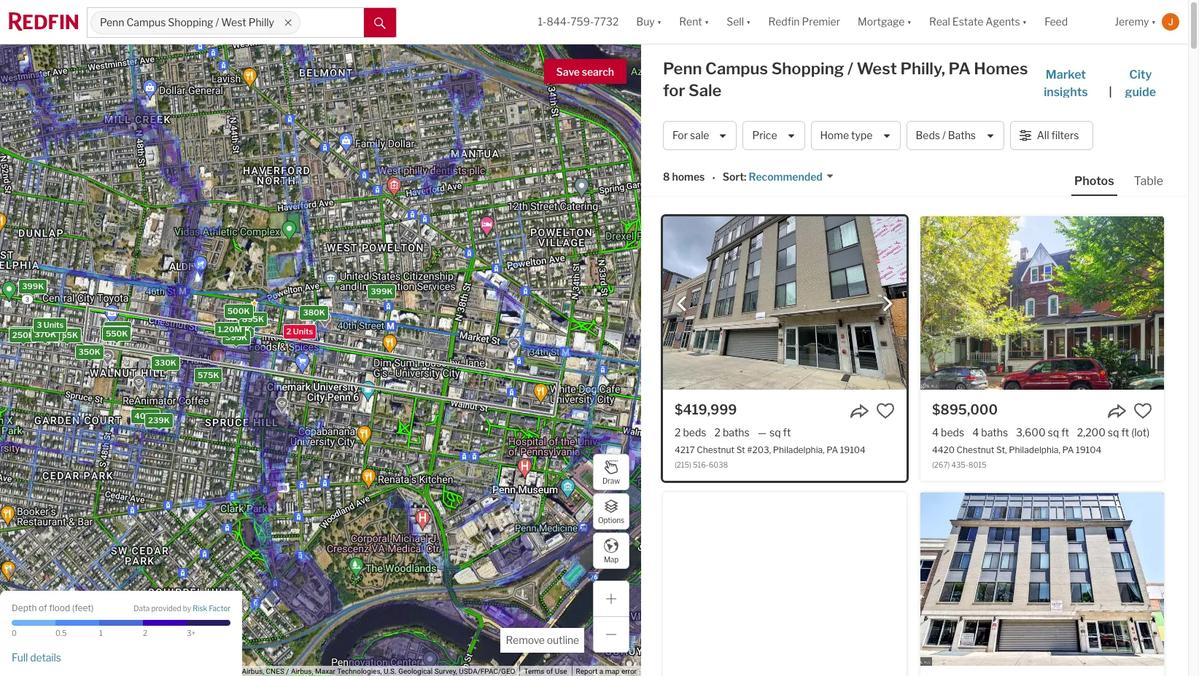 Task type: describe. For each thing, give the bounding box(es) containing it.
435-
[[952, 461, 969, 470]]

3,600
[[1016, 427, 1046, 439]]

filters
[[1052, 129, 1079, 142]]

redfin premier
[[768, 16, 840, 28]]

details
[[30, 652, 61, 664]]

for sale button
[[663, 121, 737, 150]]

market insights
[[1044, 68, 1088, 99]]

▾ inside dropdown button
[[1023, 16, 1027, 28]]

map data ©2023 google  imagery ©2023 , airbus, cnes / airbus, maxar technologies, u.s. geological survey, usda/fpac/geo
[[105, 668, 515, 676]]

u.s.
[[384, 668, 397, 676]]

provided
[[151, 605, 181, 614]]

home type
[[820, 129, 873, 142]]

19104 inside 4420 chestnut st, philadelphia, pa 19104 (267) 435-8015
[[1076, 445, 1102, 456]]

2 airbus, from the left
[[291, 668, 313, 676]]

0 vertical spatial 895k
[[242, 314, 264, 324]]

4420 chestnut st, philadelphia, pa 19104 (267) 435-8015
[[932, 445, 1102, 470]]

1-844-759-7732
[[538, 16, 619, 28]]

units for 3 units
[[43, 320, 63, 330]]

price
[[752, 129, 777, 142]]

st
[[737, 445, 745, 456]]

jeremy ▾
[[1115, 16, 1156, 28]]

recommended button
[[747, 170, 834, 184]]

ft for 2,200 sq ft (lot)
[[1122, 427, 1129, 439]]

844-
[[547, 16, 571, 28]]

$895,000
[[932, 403, 998, 418]]

ft for 3,600 sq ft
[[1062, 427, 1069, 439]]

premier
[[802, 16, 840, 28]]

redfin premier button
[[760, 0, 849, 44]]

1 ©2023 from the left
[[138, 668, 160, 676]]

of for depth
[[39, 603, 47, 614]]

technologies,
[[337, 668, 382, 676]]

4 for 4 beds
[[932, 427, 939, 439]]

sell ▾ button
[[718, 0, 760, 44]]

4217 chestnut st #203, philadelphia, pa 19104 (215) 516-6038
[[675, 445, 866, 470]]

real
[[929, 16, 950, 28]]

sell ▾ button
[[727, 0, 751, 44]]

3,600 sq ft
[[1016, 427, 1069, 439]]

595k
[[225, 332, 247, 343]]

a
[[599, 668, 603, 676]]

terms
[[524, 668, 545, 676]]

outline
[[547, 635, 579, 647]]

guide
[[1125, 85, 1156, 99]]

user photo image
[[1162, 13, 1180, 31]]

options
[[598, 516, 624, 525]]

2 baths
[[715, 427, 750, 439]]

usda/fpac/geo
[[459, 668, 515, 676]]

265k
[[56, 330, 78, 340]]

beds for $419,999
[[683, 427, 707, 439]]

philly
[[249, 16, 274, 29]]

1.20m
[[218, 324, 242, 334]]

2 down "data" on the bottom of the page
[[143, 630, 147, 638]]

campus for penn campus shopping / west philly
[[127, 16, 166, 29]]

homes
[[672, 171, 705, 183]]

400k
[[134, 411, 157, 421]]

next button image
[[880, 297, 895, 311]]

sell ▾
[[727, 16, 751, 28]]

(
[[72, 603, 75, 614]]

▾ for buy ▾
[[657, 16, 662, 28]]

imagery
[[187, 668, 213, 676]]

pa inside penn campus shopping / west philly, pa homes for sale
[[949, 59, 971, 78]]

market insights link
[[1029, 52, 1103, 101]]

mortgage ▾ button
[[858, 0, 912, 44]]

370k
[[34, 329, 56, 340]]

shopping for philly
[[168, 16, 213, 29]]

photo of 4217 chestnut st #205, philadelphia, pa 19104 image
[[921, 493, 1164, 667]]

rent ▾ button
[[679, 0, 709, 44]]

map
[[605, 668, 620, 676]]

map button
[[593, 533, 630, 570]]

2 ©2023 from the left
[[215, 668, 237, 676]]

favorite button image
[[876, 402, 895, 421]]

save search button
[[544, 59, 627, 84]]

1
[[99, 630, 103, 638]]

mortgage ▾
[[858, 16, 912, 28]]

2 800k from the left
[[228, 307, 251, 317]]

save
[[556, 66, 580, 78]]

sale
[[689, 81, 722, 100]]

250k
[[12, 330, 34, 340]]

save search
[[556, 66, 614, 78]]

ft for — sq ft
[[783, 427, 791, 439]]

rent ▾
[[679, 16, 709, 28]]

west for philly,
[[857, 59, 897, 78]]

baths for $419,999
[[723, 427, 750, 439]]

geological
[[398, 668, 433, 676]]

/ inside "button"
[[942, 129, 946, 142]]

for
[[673, 129, 688, 142]]

west for philly
[[221, 16, 246, 29]]

chestnut for $895,000
[[957, 445, 995, 456]]

remove
[[506, 635, 545, 647]]

4 baths
[[973, 427, 1008, 439]]

2 beds
[[675, 427, 707, 439]]

675k
[[12, 329, 33, 339]]

photo of 4217 chestnut st #203, philadelphia, pa 19104 image
[[663, 217, 907, 390]]

previous button image
[[675, 297, 689, 311]]

rent
[[679, 16, 702, 28]]

cnes
[[266, 668, 284, 676]]

terms of use link
[[524, 668, 567, 676]]

—
[[758, 427, 767, 439]]

units for 2 units
[[293, 327, 313, 337]]

759-
[[571, 16, 594, 28]]

philadelphia, inside 4217 chestnut st #203, philadelphia, pa 19104 (215) 516-6038
[[773, 445, 825, 456]]

jeremy
[[1115, 16, 1149, 28]]

use
[[555, 668, 567, 676]]

recommended
[[749, 171, 823, 183]]

buy
[[636, 16, 655, 28]]

sq for 2,200
[[1108, 427, 1119, 439]]

photos button
[[1072, 174, 1131, 196]]

▾ for jeremy ▾
[[1152, 16, 1156, 28]]

sort
[[723, 171, 744, 183]]

rent ▾ button
[[671, 0, 718, 44]]

options button
[[593, 494, 630, 530]]

pa inside 4420 chestnut st, philadelphia, pa 19104 (267) 435-8015
[[1063, 445, 1074, 456]]

sq for —
[[770, 427, 781, 439]]

sell
[[727, 16, 744, 28]]



Task type: locate. For each thing, give the bounding box(es) containing it.
2 4 from the left
[[973, 427, 979, 439]]

map for map
[[604, 556, 619, 564]]

1 vertical spatial of
[[546, 668, 553, 676]]

map region
[[0, 0, 770, 677]]

chestnut for $419,999
[[697, 445, 735, 456]]

1 horizontal spatial 19104
[[1076, 445, 1102, 456]]

shopping inside penn campus shopping / west philly, pa homes for sale
[[772, 59, 844, 78]]

2 favorite button checkbox from the left
[[1134, 402, 1153, 421]]

2 for 2 baths
[[715, 427, 721, 439]]

0 vertical spatial of
[[39, 603, 47, 614]]

•
[[712, 172, 715, 184]]

1 horizontal spatial campus
[[705, 59, 768, 78]]

0 horizontal spatial west
[[221, 16, 246, 29]]

map down options
[[604, 556, 619, 564]]

2 horizontal spatial sq
[[1108, 427, 1119, 439]]

1 horizontal spatial airbus,
[[291, 668, 313, 676]]

shopping for philly,
[[772, 59, 844, 78]]

1 horizontal spatial ft
[[1062, 427, 1069, 439]]

of for terms
[[546, 668, 553, 676]]

1 sq from the left
[[770, 427, 781, 439]]

1 horizontal spatial penn
[[663, 59, 702, 78]]

full details
[[12, 652, 61, 664]]

chestnut up the 6038
[[697, 445, 735, 456]]

0 horizontal spatial ©2023
[[138, 668, 160, 676]]

1 horizontal spatial ©2023
[[215, 668, 237, 676]]

3 sq from the left
[[1108, 427, 1119, 439]]

1 vertical spatial penn
[[663, 59, 702, 78]]

beds
[[683, 427, 707, 439], [941, 427, 965, 439]]

homes
[[974, 59, 1028, 78]]

baths
[[948, 129, 976, 142]]

2 for 2 units
[[286, 327, 291, 337]]

1 horizontal spatial favorite button checkbox
[[1134, 402, 1153, 421]]

1 19104 from the left
[[840, 445, 866, 456]]

sq for 3,600
[[1048, 427, 1059, 439]]

0 horizontal spatial 4
[[932, 427, 939, 439]]

favorite button image
[[1134, 402, 1153, 421]]

1 800k from the left
[[229, 307, 252, 317]]

4 down $895,000
[[973, 427, 979, 439]]

(267)
[[932, 461, 950, 470]]

chestnut up 8015
[[957, 445, 995, 456]]

risk factor link
[[193, 605, 231, 615]]

2 inside map region
[[286, 327, 291, 337]]

1 horizontal spatial sq
[[1048, 427, 1059, 439]]

sq right 2,200
[[1108, 427, 1119, 439]]

shopping
[[168, 16, 213, 29], [772, 59, 844, 78]]

feet
[[75, 603, 91, 614]]

of left flood
[[39, 603, 47, 614]]

units down 380k
[[293, 327, 313, 337]]

market
[[1046, 68, 1086, 82]]

8
[[663, 171, 670, 183]]

550k
[[105, 328, 128, 339]]

▾ right 'buy'
[[657, 16, 662, 28]]

full details button
[[12, 652, 61, 665]]

1 horizontal spatial philadelphia,
[[1009, 445, 1061, 456]]

2 beds from the left
[[941, 427, 965, 439]]

▾
[[657, 16, 662, 28], [704, 16, 709, 28], [746, 16, 751, 28], [907, 16, 912, 28], [1023, 16, 1027, 28], [1152, 16, 1156, 28]]

philadelphia, down — sq ft at the right bottom of page
[[773, 445, 825, 456]]

0 horizontal spatial penn
[[100, 16, 124, 29]]

west inside penn campus shopping / west philly, pa homes for sale
[[857, 59, 897, 78]]

sq right — at right bottom
[[770, 427, 781, 439]]

beds for $895,000
[[941, 427, 965, 439]]

pa inside 4217 chestnut st #203, philadelphia, pa 19104 (215) 516-6038
[[827, 445, 838, 456]]

2 sq from the left
[[1048, 427, 1059, 439]]

1 horizontal spatial 4
[[973, 427, 979, 439]]

2 up the 4217
[[675, 427, 681, 439]]

0 horizontal spatial pa
[[827, 445, 838, 456]]

of left 'use'
[[546, 668, 553, 676]]

380k
[[303, 307, 325, 317]]

map inside button
[[604, 556, 619, 564]]

4 for 4 baths
[[973, 427, 979, 439]]

0 vertical spatial map
[[604, 556, 619, 564]]

2 ft from the left
[[1062, 427, 1069, 439]]

1-844-759-7732 link
[[538, 16, 619, 28]]

all filters button
[[1010, 121, 1093, 150]]

0
[[12, 630, 17, 638]]

/ right cnes
[[286, 668, 289, 676]]

1 vertical spatial shopping
[[772, 59, 844, 78]]

895k down 500k
[[228, 325, 251, 335]]

beds
[[916, 129, 940, 142]]

2 philadelphia, from the left
[[1009, 445, 1061, 456]]

4 up 4420
[[932, 427, 939, 439]]

1 horizontal spatial of
[[546, 668, 553, 676]]

▾ right agents
[[1023, 16, 1027, 28]]

penn inside penn campus shopping / west philly, pa homes for sale
[[663, 59, 702, 78]]

0 horizontal spatial shopping
[[168, 16, 213, 29]]

0 horizontal spatial favorite button checkbox
[[876, 402, 895, 421]]

chestnut inside 4217 chestnut st #203, philadelphia, pa 19104 (215) 516-6038
[[697, 445, 735, 456]]

insights
[[1044, 85, 1088, 99]]

real estate agents ▾ button
[[921, 0, 1036, 44]]

airbus, right ,
[[242, 668, 264, 676]]

campus inside penn campus shopping / west philly, pa homes for sale
[[705, 59, 768, 78]]

1 horizontal spatial pa
[[949, 59, 971, 78]]

0 horizontal spatial ft
[[783, 427, 791, 439]]

google
[[162, 668, 185, 676]]

800k
[[229, 307, 252, 317], [228, 307, 251, 317]]

buy ▾ button
[[628, 0, 671, 44]]

ad region
[[663, 493, 907, 677]]

sort :
[[723, 171, 747, 183]]

6038
[[709, 461, 728, 470]]

sq right 3,600
[[1048, 427, 1059, 439]]

2 right 595k
[[286, 327, 291, 337]]

depth of flood ( feet )
[[12, 603, 94, 614]]

▾ for rent ▾
[[704, 16, 709, 28]]

5 ▾ from the left
[[1023, 16, 1027, 28]]

beds up 4420
[[941, 427, 965, 439]]

0 horizontal spatial of
[[39, 603, 47, 614]]

4 ▾ from the left
[[907, 16, 912, 28]]

0 vertical spatial west
[[221, 16, 246, 29]]

3
[[36, 320, 42, 330]]

0 horizontal spatial 19104
[[840, 445, 866, 456]]

0 horizontal spatial campus
[[127, 16, 166, 29]]

0 horizontal spatial baths
[[723, 427, 750, 439]]

photo of 4420 chestnut st, philadelphia, pa 19104 image
[[921, 217, 1164, 390]]

chestnut inside 4420 chestnut st, philadelphia, pa 19104 (267) 435-8015
[[957, 445, 995, 456]]

penn for penn campus shopping / west philly, pa homes for sale
[[663, 59, 702, 78]]

1 vertical spatial campus
[[705, 59, 768, 78]]

1 horizontal spatial west
[[857, 59, 897, 78]]

0 horizontal spatial chestnut
[[697, 445, 735, 456]]

895k
[[242, 314, 264, 324], [228, 325, 251, 335]]

0 horizontal spatial beds
[[683, 427, 707, 439]]

west left philly
[[221, 16, 246, 29]]

/ inside penn campus shopping / west philly, pa homes for sale
[[848, 59, 853, 78]]

city
[[1129, 68, 1152, 82]]

2 baths from the left
[[981, 427, 1008, 439]]

2 ▾ from the left
[[704, 16, 709, 28]]

516-
[[693, 461, 709, 470]]

895k up 595k
[[242, 314, 264, 324]]

— sq ft
[[758, 427, 791, 439]]

1 horizontal spatial units
[[293, 327, 313, 337]]

0 horizontal spatial units
[[43, 320, 63, 330]]

4420
[[932, 445, 955, 456]]

▾ left user photo at the right top
[[1152, 16, 1156, 28]]

1 vertical spatial map
[[105, 668, 120, 676]]

1 favorite button checkbox from the left
[[876, 402, 895, 421]]

map left the data
[[105, 668, 120, 676]]

1 horizontal spatial baths
[[981, 427, 1008, 439]]

of
[[39, 603, 47, 614], [546, 668, 553, 676]]

search
[[582, 66, 614, 78]]

▾ for sell ▾
[[746, 16, 751, 28]]

real estate agents ▾
[[929, 16, 1027, 28]]

baths up st,
[[981, 427, 1008, 439]]

baths for $895,000
[[981, 427, 1008, 439]]

google image
[[4, 658, 52, 677]]

west left the philly,
[[857, 59, 897, 78]]

1 airbus, from the left
[[242, 668, 264, 676]]

remove penn campus shopping / west philly image
[[284, 18, 292, 27]]

1 horizontal spatial beds
[[941, 427, 965, 439]]

2 chestnut from the left
[[957, 445, 995, 456]]

draw button
[[593, 454, 630, 491]]

0 horizontal spatial philadelphia,
[[773, 445, 825, 456]]

8 homes •
[[663, 171, 715, 184]]

ft
[[783, 427, 791, 439], [1062, 427, 1069, 439], [1122, 427, 1129, 439]]

1 horizontal spatial chestnut
[[957, 445, 995, 456]]

flood
[[49, 603, 70, 614]]

submit search image
[[374, 17, 386, 29]]

▾ for mortgage ▾
[[907, 16, 912, 28]]

map for map data ©2023 google  imagery ©2023 , airbus, cnes / airbus, maxar technologies, u.s. geological survey, usda/fpac/geo
[[105, 668, 120, 676]]

redfin
[[768, 16, 800, 28]]

estate
[[953, 16, 984, 28]]

0 horizontal spatial map
[[105, 668, 120, 676]]

19104 inside 4217 chestnut st #203, philadelphia, pa 19104 (215) 516-6038
[[840, 445, 866, 456]]

favorite button checkbox
[[876, 402, 895, 421], [1134, 402, 1153, 421]]

real estate agents ▾ link
[[929, 0, 1027, 44]]

baths up st
[[723, 427, 750, 439]]

1 beds from the left
[[683, 427, 707, 439]]

draw
[[603, 477, 620, 485]]

1 vertical spatial west
[[857, 59, 897, 78]]

all filters
[[1037, 129, 1079, 142]]

0 vertical spatial campus
[[127, 16, 166, 29]]

/ down mortgage ▾ button
[[848, 59, 853, 78]]

1 baths from the left
[[723, 427, 750, 439]]

1 philadelphia, from the left
[[773, 445, 825, 456]]

beds / baths
[[916, 129, 976, 142]]

2 horizontal spatial pa
[[1063, 445, 1074, 456]]

favorite button checkbox for $895,000
[[1134, 402, 1153, 421]]

3 ft from the left
[[1122, 427, 1129, 439]]

0 vertical spatial shopping
[[168, 16, 213, 29]]

1 horizontal spatial map
[[604, 556, 619, 564]]

6 ▾ from the left
[[1152, 16, 1156, 28]]

239k
[[148, 415, 169, 425]]

for
[[663, 81, 685, 100]]

st,
[[997, 445, 1007, 456]]

ft right — at right bottom
[[783, 427, 791, 439]]

7732
[[594, 16, 619, 28]]

feed
[[1045, 16, 1068, 28]]

airbus, left maxar
[[291, 668, 313, 676]]

▾ right rent
[[704, 16, 709, 28]]

campus for penn campus shopping / west philly, pa homes for sale
[[705, 59, 768, 78]]

penn for penn campus shopping / west philly
[[100, 16, 124, 29]]

(215)
[[675, 461, 691, 470]]

1 ▾ from the left
[[657, 16, 662, 28]]

1 ft from the left
[[783, 427, 791, 439]]

/ right beds
[[942, 129, 946, 142]]

factor
[[209, 605, 231, 614]]

2 down $419,999 in the right of the page
[[715, 427, 721, 439]]

ft left (lot)
[[1122, 427, 1129, 439]]

©2023 left ,
[[215, 668, 237, 676]]

campus
[[127, 16, 166, 29], [705, 59, 768, 78]]

units right "3"
[[43, 320, 63, 330]]

beds up the 4217
[[683, 427, 707, 439]]

philly,
[[901, 59, 945, 78]]

0 horizontal spatial airbus,
[[242, 668, 264, 676]]

©2023 right the data
[[138, 668, 160, 676]]

penn campus shopping / west philly
[[100, 16, 274, 29]]

1 horizontal spatial shopping
[[772, 59, 844, 78]]

3 ▾ from the left
[[746, 16, 751, 28]]

remove outline button
[[501, 629, 584, 654]]

buy ▾ button
[[636, 0, 662, 44]]

baths
[[723, 427, 750, 439], [981, 427, 1008, 439]]

0 vertical spatial penn
[[100, 16, 124, 29]]

1 4 from the left
[[932, 427, 939, 439]]

▾ right mortgage
[[907, 16, 912, 28]]

philadelphia, inside 4420 chestnut st, philadelphia, pa 19104 (267) 435-8015
[[1009, 445, 1061, 456]]

4217
[[675, 445, 695, 456]]

shopping down redfin premier button
[[772, 59, 844, 78]]

all
[[1037, 129, 1049, 142]]

1-
[[538, 16, 547, 28]]

sale
[[690, 129, 709, 142]]

©2023
[[138, 668, 160, 676], [215, 668, 237, 676]]

favorite button checkbox for $419,999
[[876, 402, 895, 421]]

survey,
[[435, 668, 457, 676]]

0.5
[[55, 630, 67, 638]]

2 19104 from the left
[[1076, 445, 1102, 456]]

shopping left philly
[[168, 16, 213, 29]]

city guide link
[[1118, 66, 1166, 101]]

2 for 2 beds
[[675, 427, 681, 439]]

mortgage
[[858, 16, 905, 28]]

470k
[[107, 323, 128, 333]]

1 chestnut from the left
[[697, 445, 735, 456]]

None search field
[[300, 8, 364, 37]]

2 horizontal spatial ft
[[1122, 427, 1129, 439]]

▾ right 'sell'
[[746, 16, 751, 28]]

/ left philly
[[216, 16, 219, 29]]

| city guide
[[1103, 68, 1156, 99]]

for sale
[[673, 129, 709, 142]]

0 horizontal spatial sq
[[770, 427, 781, 439]]

philadelphia, down 3,600
[[1009, 445, 1061, 456]]

1 vertical spatial 895k
[[228, 325, 251, 335]]

ft left 2,200
[[1062, 427, 1069, 439]]

|
[[1109, 85, 1112, 99]]



Task type: vqa. For each thing, say whether or not it's contained in the screenshot.
information inside 'George Ellery Hale Charter Academy' dialog
no



